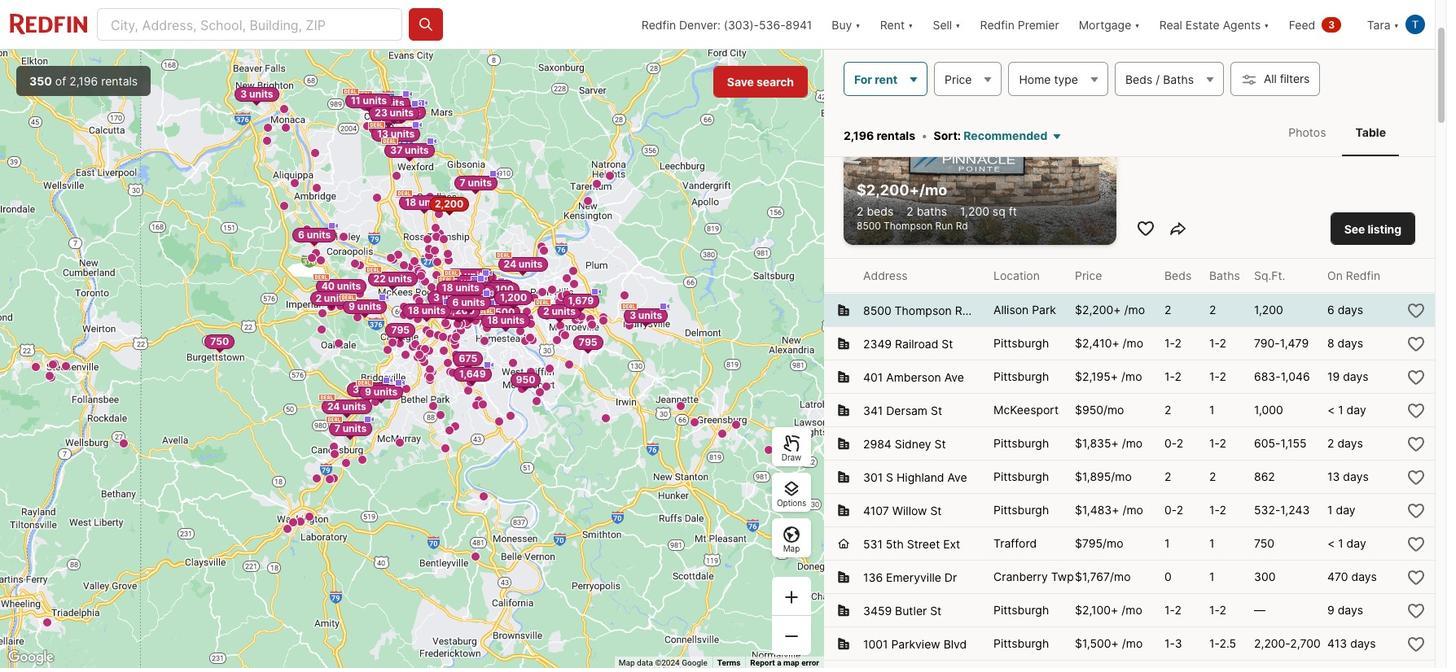 Task type: describe. For each thing, give the bounding box(es) containing it.
1- left 790- at the bottom
[[1210, 336, 1220, 350]]

46 units
[[365, 97, 405, 109]]

1- right $2,410+ /mo
[[1165, 336, 1175, 350]]

1- down 0
[[1165, 604, 1175, 617]]

ft
[[1009, 205, 1017, 218]]

8500 thompson run rd allison park
[[863, 303, 1056, 317]]

1,100 for 1,100
[[501, 292, 525, 304]]

2,200
[[435, 198, 464, 210]]

▾ for mortgage ▾
[[1135, 18, 1140, 31]]

real
[[1160, 18, 1183, 31]]

0 vertical spatial 2,196
[[69, 74, 98, 88]]

1001 parkview blvd
[[863, 638, 967, 651]]

/mo for 683-1,046
[[1122, 370, 1142, 384]]

13 for 13 days
[[1328, 470, 1340, 484]]

8500 thompson run rd
[[857, 220, 968, 232]]

1,200 up 790- at the bottom
[[1254, 303, 1284, 317]]

13 for 13 units
[[377, 128, 389, 140]]

1,046
[[1281, 370, 1310, 384]]

mckeesport
[[994, 403, 1059, 417]]

run for 8500 thompson run rd
[[936, 220, 953, 232]]

1-2 up the 1-3
[[1165, 604, 1182, 617]]

40
[[321, 280, 335, 292]]

1 vertical spatial 9 units
[[365, 386, 398, 398]]

real estate agents ▾ button
[[1150, 0, 1279, 49]]

13 units
[[377, 128, 415, 140]]

units inside the 1,100 2 units
[[324, 292, 348, 304]]

map for map data ©2024 google
[[619, 659, 635, 668]]

days left the all
[[1238, 76, 1260, 89]]

1,200 down 1,550
[[448, 304, 475, 316]]

all
[[1264, 72, 1277, 86]]

/mo for 532-1,243
[[1123, 503, 1144, 517]]

1- left 532-
[[1210, 503, 1220, 517]]

premier
[[1018, 18, 1059, 31]]

1 vertical spatial rentals
[[877, 129, 916, 143]]

2349 railroad st
[[863, 337, 953, 351]]

19
[[1328, 370, 1340, 384]]

2,000
[[443, 305, 472, 317]]

8 days
[[1328, 336, 1364, 350]]

mortgage ▾ button
[[1079, 0, 1140, 49]]

map for map
[[783, 544, 800, 554]]

$1,895 /mo
[[1075, 470, 1132, 484]]

0 vertical spatial 7 units
[[460, 176, 492, 189]]

allison
[[994, 303, 1029, 317]]

draw
[[782, 453, 802, 463]]

9 days
[[1328, 604, 1364, 617]]

location button
[[994, 259, 1040, 293]]

emeryville
[[886, 571, 942, 585]]

rent ▾
[[880, 18, 913, 31]]

$1,835+
[[1075, 437, 1119, 450]]

days for —
[[1338, 604, 1364, 617]]

for
[[854, 72, 872, 86]]

1 vertical spatial baths
[[1210, 269, 1240, 282]]

2 inside the 1,100 2 units
[[316, 292, 322, 304]]

table
[[1356, 125, 1386, 139]]

300
[[1254, 570, 1276, 584]]

home
[[1019, 72, 1051, 86]]

0 vertical spatial ave
[[945, 370, 964, 384]]

12 units
[[451, 269, 488, 282]]

$1,895
[[1075, 470, 1111, 484]]

estate
[[1186, 18, 1220, 31]]

1-2 up the 1-2.5
[[1210, 604, 1227, 617]]

parkview
[[891, 638, 941, 651]]

—
[[1254, 604, 1266, 617]]

save search button
[[713, 66, 808, 98]]

sidney
[[895, 437, 932, 451]]

mortgage
[[1079, 18, 1132, 31]]

buy
[[832, 18, 852, 31]]

2,200-
[[1254, 637, 1291, 651]]

1 vertical spatial 6 days
[[1328, 303, 1364, 317]]

▾ for rent ▾
[[908, 18, 913, 31]]

day for 1,000
[[1347, 403, 1367, 417]]

days for 1,200
[[1338, 303, 1364, 317]]

683-
[[1254, 370, 1281, 384]]

redfin premier button
[[971, 0, 1069, 49]]

days for 605-1,155
[[1338, 437, 1363, 450]]

/mo right $1,500+
[[1122, 637, 1143, 651]]

531 5th street ext
[[863, 537, 961, 551]]

save search
[[727, 75, 794, 89]]

23 units
[[375, 106, 414, 119]]

2,196 rentals •
[[844, 129, 927, 143]]

2.5
[[1220, 637, 1237, 651]]

days right 413
[[1351, 637, 1376, 651]]

1 vertical spatial on redfin
[[1328, 269, 1381, 282]]

1 horizontal spatial 24
[[504, 258, 516, 271]]

©2024
[[655, 659, 680, 668]]

605-
[[1254, 437, 1281, 450]]

0 horizontal spatial 7
[[335, 423, 340, 435]]

2,700
[[1291, 637, 1321, 651]]

5 ▾ from the left
[[1264, 18, 1270, 31]]

days for 300
[[1352, 570, 1377, 584]]

< for 750
[[1328, 537, 1335, 551]]

rd for 8500 thompson run rd allison park
[[979, 304, 993, 317]]

$950
[[1075, 403, 1104, 417]]

a
[[777, 659, 782, 668]]

$1,500+ /mo
[[1075, 637, 1143, 651]]

redfin denver: (303)-536-8941
[[642, 18, 812, 31]]

1,200 sq ft
[[960, 205, 1017, 218]]

highland
[[897, 471, 945, 484]]

st for 2984 sidney st
[[935, 437, 946, 451]]

map region
[[0, 0, 982, 669]]

sell ▾
[[933, 18, 961, 31]]

/mo for 1,000
[[1104, 403, 1124, 417]]

$1,483+
[[1075, 503, 1120, 517]]

1 horizontal spatial 750
[[1254, 537, 1275, 551]]

37 units
[[390, 144, 429, 157]]

341 dersam st
[[863, 404, 942, 418]]

days for 790-1,479
[[1338, 336, 1364, 350]]

railroad
[[895, 337, 939, 351]]

1-2 left 605-
[[1210, 437, 1227, 450]]

$795 /mo
[[1075, 537, 1124, 551]]

1 horizontal spatial 7
[[460, 176, 466, 189]]

see listing link
[[1331, 213, 1416, 245]]

1- left 605-
[[1210, 437, 1220, 450]]

thompson for 8500 thompson run rd
[[884, 220, 933, 232]]

< for 1,000
[[1328, 403, 1335, 417]]

buy ▾ button
[[832, 0, 861, 49]]

see listing button
[[1331, 213, 1416, 245]]

1 horizontal spatial 795
[[579, 336, 598, 348]]

341
[[863, 404, 883, 418]]

8500 for 8500 thompson run rd allison park
[[863, 304, 892, 317]]

baths button
[[1210, 259, 1240, 293]]

1,550
[[446, 283, 473, 295]]

beds for beds
[[1165, 269, 1192, 282]]

1- right $2,195+ /mo
[[1165, 370, 1175, 384]]

2,200-2,700 413 days
[[1254, 637, 1376, 651]]

City, Address, School, Building, ZIP search field
[[98, 9, 402, 42]]

< 1 day for 1,000
[[1328, 403, 1367, 417]]

2984 sidney st
[[863, 437, 946, 451]]

day for 750
[[1347, 537, 1367, 551]]

error
[[802, 659, 819, 668]]

1 horizontal spatial $2,200+
[[1075, 303, 1121, 317]]

750 inside map region
[[210, 336, 229, 348]]

terms
[[717, 659, 741, 668]]

136 emeryville dr
[[863, 571, 957, 585]]

26 units
[[452, 306, 490, 318]]

rent ▾ button
[[880, 0, 913, 49]]

1 horizontal spatial price button
[[1075, 259, 1102, 293]]

▾ for sell ▾
[[956, 18, 961, 31]]

tab list containing photos
[[1260, 109, 1416, 156]]

0 horizontal spatial rentals
[[101, 74, 138, 88]]

see listing
[[1345, 222, 1402, 236]]

0 vertical spatial price button
[[934, 62, 1002, 96]]

0 vertical spatial 24 units
[[504, 258, 543, 271]]

redfin premier
[[980, 18, 1059, 31]]

0 vertical spatial $2,200+
[[857, 181, 920, 198]]

/mo for 750
[[1103, 537, 1124, 551]]

price inside button
[[945, 72, 972, 86]]

map button
[[772, 519, 811, 558]]

1- left the 1-2.5
[[1165, 637, 1175, 651]]

1 horizontal spatial price
[[1075, 269, 1102, 282]]

/mo for 790-1,479
[[1123, 336, 1144, 350]]

st for 341 dersam st
[[931, 404, 942, 418]]

1 day
[[1328, 503, 1356, 517]]



Task type: locate. For each thing, give the bounding box(es) containing it.
1 vertical spatial ave
[[948, 471, 967, 484]]

8500 up the 2349
[[863, 304, 892, 317]]

1 pittsburgh from the top
[[994, 336, 1049, 350]]

1-2 right $2,410+ /mo
[[1165, 336, 1182, 350]]

2,196 right of
[[69, 74, 98, 88]]

2 days
[[1328, 437, 1363, 450]]

8500 inside 8500 thompson run rd allison park
[[863, 304, 892, 317]]

ave right amberson
[[945, 370, 964, 384]]

options button
[[772, 473, 811, 512]]

1,800
[[446, 305, 473, 318]]

baths right /
[[1163, 72, 1194, 86]]

1 vertical spatial 7
[[335, 423, 340, 435]]

2 0-2 from the top
[[1165, 503, 1184, 517]]

butler
[[895, 604, 927, 618]]

795 down the 1,100 2 units
[[391, 324, 410, 336]]

thompson up railroad
[[895, 304, 952, 317]]

1 vertical spatial 9
[[365, 386, 371, 398]]

/mo down $1,483+ /mo
[[1103, 537, 1124, 551]]

1,243
[[1281, 503, 1310, 517]]

1 vertical spatial $2,200+ /mo
[[1075, 303, 1145, 317]]

0- for $1,835+ /mo
[[1165, 437, 1177, 450]]

$2,195+
[[1075, 370, 1118, 384]]

days right 19
[[1343, 370, 1369, 384]]

8500 down 2 beds
[[857, 220, 881, 232]]

1 horizontal spatial 9
[[365, 386, 371, 398]]

/mo right $1,483+
[[1123, 503, 1144, 517]]

thompson for 8500 thompson run rd allison park
[[895, 304, 952, 317]]

2 units right the 1,500
[[543, 306, 576, 318]]

1 vertical spatial map
[[619, 659, 635, 668]]

rentals right of
[[101, 74, 138, 88]]

1 0-2 from the top
[[1165, 437, 1184, 450]]

2 units
[[477, 281, 509, 294], [543, 306, 576, 318]]

2 beds
[[857, 205, 894, 218]]

1 horizontal spatial 6 days
[[1328, 303, 1364, 317]]

11
[[351, 94, 361, 107]]

4 pittsburgh from the top
[[994, 470, 1049, 484]]

1 vertical spatial 0-2
[[1165, 503, 1184, 517]]

▾ right mortgage
[[1135, 18, 1140, 31]]

13 inside map region
[[377, 128, 389, 140]]

0-2 for $1,835+ /mo
[[1165, 437, 1184, 450]]

st right railroad
[[942, 337, 953, 351]]

$2,200+ /mo up beds
[[857, 181, 948, 198]]

1 vertical spatial < 1 day
[[1328, 537, 1367, 551]]

1- left 683-
[[1210, 370, 1220, 384]]

0 horizontal spatial 24 units
[[327, 401, 366, 413]]

days down 2 days
[[1343, 470, 1369, 484]]

days for 683-1,046
[[1343, 370, 1369, 384]]

0 vertical spatial on redfin
[[1130, 76, 1175, 89]]

willow
[[893, 504, 927, 518]]

24 units
[[504, 258, 543, 271], [327, 401, 366, 413]]

address
[[863, 269, 908, 282]]

950
[[516, 374, 536, 386]]

1 horizontal spatial on redfin
[[1328, 269, 1381, 282]]

1 horizontal spatial $2,200+ /mo
[[1075, 303, 1145, 317]]

6 days up "8 days"
[[1328, 303, 1364, 317]]

8500 for 8500 thompson run rd
[[857, 220, 881, 232]]

$1,500+
[[1075, 637, 1119, 651]]

run left allison
[[955, 304, 976, 317]]

1 vertical spatial on
[[1328, 269, 1343, 282]]

•
[[922, 129, 927, 143]]

sq
[[993, 205, 1006, 218]]

price button down sell ▾ dropdown button
[[934, 62, 1002, 96]]

rd for 8500 thompson run rd
[[956, 220, 968, 232]]

/
[[1156, 72, 1160, 86]]

0 horizontal spatial $2,200+
[[857, 181, 920, 198]]

1 vertical spatial 2,196
[[844, 129, 874, 143]]

baths inside button
[[1163, 72, 1194, 86]]

toggle search results table view tab
[[1343, 112, 1399, 153]]

0 vertical spatial beds
[[1126, 72, 1153, 86]]

map
[[784, 659, 800, 668]]

532-1,243
[[1254, 503, 1310, 517]]

< 1 day for 750
[[1328, 537, 1367, 551]]

0 horizontal spatial map
[[619, 659, 635, 668]]

3 pittsburgh from the top
[[994, 437, 1049, 450]]

0 horizontal spatial 7 units
[[335, 423, 367, 435]]

1 vertical spatial thompson
[[895, 304, 952, 317]]

sort:
[[934, 129, 964, 143]]

ext
[[943, 537, 961, 551]]

day down 13 days
[[1336, 503, 1356, 517]]

2 0- from the top
[[1165, 503, 1177, 517]]

13 down 1,767
[[377, 128, 389, 140]]

$2,410+ /mo
[[1075, 336, 1144, 350]]

2 vertical spatial 9
[[1328, 604, 1335, 617]]

1- up the 1-2.5
[[1210, 604, 1220, 617]]

3 ▾ from the left
[[956, 18, 961, 31]]

1-2 left 532-
[[1210, 503, 1227, 517]]

redfin inside on redfin "button"
[[1346, 269, 1381, 282]]

0 horizontal spatial price
[[945, 72, 972, 86]]

1 vertical spatial 0-
[[1165, 503, 1177, 517]]

sq.ft.
[[1254, 269, 1286, 282]]

136
[[863, 571, 883, 585]]

toggle search results photos view tab
[[1276, 112, 1340, 153]]

0 vertical spatial 0-
[[1165, 437, 1177, 450]]

tara
[[1367, 18, 1391, 31]]

0 vertical spatial 6 days
[[1229, 76, 1260, 89]]

0 horizontal spatial beds
[[1126, 72, 1153, 86]]

$1,483+ /mo
[[1075, 503, 1144, 517]]

0 horizontal spatial on redfin
[[1130, 76, 1175, 89]]

/mo for 605-1,155
[[1122, 437, 1143, 450]]

1,100
[[489, 283, 514, 296], [501, 292, 525, 304]]

1 vertical spatial beds
[[1165, 269, 1192, 282]]

st right willow on the bottom right of page
[[931, 504, 942, 518]]

536-
[[759, 18, 786, 31]]

0 vertical spatial 24
[[504, 258, 516, 271]]

1 vertical spatial 13
[[1328, 470, 1340, 484]]

0 vertical spatial price
[[945, 72, 972, 86]]

recommended
[[964, 129, 1048, 143]]

1,100 for 1,100 2 units
[[489, 283, 514, 296]]

0 vertical spatial $2,200+ /mo
[[857, 181, 948, 198]]

2 < from the top
[[1328, 537, 1335, 551]]

/mo for —
[[1122, 604, 1143, 617]]

/mo
[[920, 181, 948, 198], [1124, 303, 1145, 317], [1123, 336, 1144, 350], [1122, 370, 1142, 384], [1104, 403, 1124, 417], [1122, 437, 1143, 450], [1111, 470, 1132, 484], [1123, 503, 1144, 517], [1103, 537, 1124, 551], [1110, 570, 1131, 584], [1122, 604, 1143, 617], [1122, 637, 1143, 651]]

0 horizontal spatial $2,200+ /mo
[[857, 181, 948, 198]]

0-2 right $1,483+ /mo
[[1165, 503, 1184, 517]]

rent
[[880, 18, 905, 31]]

1- right the 1-3
[[1210, 637, 1220, 651]]

mortgage ▾
[[1079, 18, 1140, 31]]

beds / baths button
[[1115, 62, 1224, 96]]

sell ▾ button
[[923, 0, 971, 49]]

1 vertical spatial $2,200+
[[1075, 303, 1121, 317]]

1 horizontal spatial map
[[783, 544, 800, 554]]

1-2 left 790- at the bottom
[[1210, 336, 1227, 350]]

s
[[886, 471, 894, 484]]

rentals left the •
[[877, 129, 916, 143]]

18
[[405, 196, 416, 208], [442, 282, 453, 294], [408, 304, 419, 317], [487, 315, 499, 327]]

4 ▾ from the left
[[1135, 18, 1140, 31]]

0- right $1,483+ /mo
[[1165, 503, 1177, 517]]

/mo right $2,195+
[[1122, 370, 1142, 384]]

1,200 up the 1,500
[[500, 292, 527, 304]]

pittsburgh for $1,500+
[[994, 637, 1049, 651]]

1 vertical spatial 24
[[327, 401, 340, 413]]

1 vertical spatial 7 units
[[335, 423, 367, 435]]

1 horizontal spatial rentals
[[877, 129, 916, 143]]

0-2 for $1,483+ /mo
[[1165, 503, 1184, 517]]

0 horizontal spatial 9
[[349, 301, 355, 313]]

for rent button
[[844, 62, 928, 96]]

pittsburgh for $1,835+
[[994, 437, 1049, 450]]

price
[[945, 72, 972, 86], [1075, 269, 1102, 282]]

google
[[682, 659, 708, 668]]

5 pittsburgh from the top
[[994, 503, 1049, 517]]

0 vertical spatial map
[[783, 544, 800, 554]]

/mo for 1,200
[[1124, 303, 1145, 317]]

0 vertical spatial on
[[1130, 76, 1143, 89]]

< 1 day down 19 days at the bottom
[[1328, 403, 1367, 417]]

▾ right rent
[[908, 18, 913, 31]]

< up the 470
[[1328, 537, 1335, 551]]

price up $2,410+
[[1075, 269, 1102, 282]]

of
[[55, 74, 66, 88]]

< 1 day up 470 days
[[1328, 537, 1367, 551]]

1 < 1 day from the top
[[1328, 403, 1367, 417]]

8
[[1328, 336, 1335, 350]]

0 vertical spatial 9 units
[[349, 301, 381, 313]]

8941
[[786, 18, 812, 31]]

tara ▾
[[1367, 18, 1399, 31]]

draw button
[[772, 428, 811, 467]]

baths left the sq.ft.
[[1210, 269, 1240, 282]]

$2,200+ /mo up $2,410+ /mo
[[1075, 303, 1145, 317]]

price button up $2,410+
[[1075, 259, 1102, 293]]

4107
[[863, 504, 889, 518]]

rd inside 8500 thompson run rd allison park
[[979, 304, 993, 317]]

1 horizontal spatial run
[[955, 304, 976, 317]]

0 vertical spatial day
[[1347, 403, 1367, 417]]

submit search image
[[418, 16, 434, 33]]

rentals
[[101, 74, 138, 88], [877, 129, 916, 143]]

6 pittsburgh from the top
[[994, 604, 1049, 617]]

46
[[365, 97, 378, 109]]

2 vertical spatial day
[[1347, 537, 1367, 551]]

st for 2349 railroad st
[[942, 337, 953, 351]]

▾ right buy on the right
[[856, 18, 861, 31]]

2 horizontal spatial 9
[[1328, 604, 1335, 617]]

all filters button
[[1231, 62, 1321, 96]]

1,767
[[376, 110, 401, 122]]

1 0- from the top
[[1165, 437, 1177, 450]]

1001
[[863, 638, 888, 651]]

0 horizontal spatial run
[[936, 220, 953, 232]]

0-2 right $1,835+ /mo
[[1165, 437, 1184, 450]]

days for 862
[[1343, 470, 1369, 484]]

5th
[[886, 537, 904, 551]]

ave
[[945, 370, 964, 384], [948, 471, 967, 484]]

1,155
[[1281, 437, 1307, 450]]

days right the 470
[[1352, 570, 1377, 584]]

0 vertical spatial 13
[[377, 128, 389, 140]]

st for 4107 willow st
[[931, 504, 942, 518]]

1 horizontal spatial 13
[[1328, 470, 1340, 484]]

days up 13 days
[[1338, 437, 1363, 450]]

day up 470 days
[[1347, 537, 1367, 551]]

redfin left denver:
[[642, 18, 676, 31]]

$2,410+
[[1075, 336, 1120, 350]]

run for 8500 thompson run rd allison park
[[955, 304, 976, 317]]

thompson down "2 baths"
[[884, 220, 933, 232]]

0- for $1,483+ /mo
[[1165, 503, 1177, 517]]

1,200 left sq
[[960, 205, 990, 218]]

$2,200+
[[857, 181, 920, 198], [1075, 303, 1121, 317]]

532-
[[1254, 503, 1281, 517]]

rd left allison
[[979, 304, 993, 317]]

tab list
[[1260, 109, 1416, 156]]

0 horizontal spatial 13
[[377, 128, 389, 140]]

st
[[942, 337, 953, 351], [931, 404, 942, 418], [935, 437, 946, 451], [931, 504, 942, 518], [930, 604, 942, 618]]

▾ for tara ▾
[[1394, 18, 1399, 31]]

$2,200+ up $2,410+
[[1075, 303, 1121, 317]]

beds for beds / baths
[[1126, 72, 1153, 86]]

on inside on redfin "button"
[[1328, 269, 1343, 282]]

map left data
[[619, 659, 635, 668]]

sell
[[933, 18, 952, 31]]

1 horizontal spatial beds
[[1165, 269, 1192, 282]]

/mo up $2,100+ /mo
[[1110, 570, 1131, 584]]

redfin down see
[[1346, 269, 1381, 282]]

0 vertical spatial baths
[[1163, 72, 1194, 86]]

redfin inside "button"
[[980, 18, 1015, 31]]

2,196 down for
[[844, 129, 874, 143]]

beds inside button
[[1126, 72, 1153, 86]]

0 horizontal spatial 795
[[391, 324, 410, 336]]

rd down 1,200 sq ft
[[956, 220, 968, 232]]

/mo for 862
[[1111, 470, 1132, 484]]

$2,200+ up beds
[[857, 181, 920, 198]]

$1,835+ /mo
[[1075, 437, 1143, 450]]

301
[[863, 471, 883, 484]]

pittsburgh for $1,483+
[[994, 503, 1049, 517]]

▾ right agents
[[1264, 18, 1270, 31]]

on redfin down see
[[1328, 269, 1381, 282]]

google image
[[4, 648, 58, 669]]

1 < from the top
[[1328, 403, 1335, 417]]

map data ©2024 google
[[619, 659, 708, 668]]

status
[[1273, 76, 1302, 89]]

for rent
[[854, 72, 898, 86]]

0 vertical spatial thompson
[[884, 220, 933, 232]]

0 vertical spatial 0-2
[[1165, 437, 1184, 450]]

0 horizontal spatial 24
[[327, 401, 340, 413]]

1 horizontal spatial 2 units
[[543, 306, 576, 318]]

photos
[[1289, 125, 1326, 139]]

1 vertical spatial rd
[[979, 304, 993, 317]]

1 vertical spatial 24 units
[[327, 401, 366, 413]]

buy ▾ button
[[822, 0, 871, 49]]

6 days left the all
[[1229, 76, 1260, 89]]

1-2.5
[[1210, 637, 1237, 651]]

/mo right $2,100+
[[1122, 604, 1143, 617]]

1 vertical spatial 2 units
[[543, 306, 576, 318]]

350 of 2,196 rentals
[[29, 74, 138, 88]]

(303)-
[[724, 18, 759, 31]]

beds / baths
[[1126, 72, 1194, 86]]

on
[[1130, 76, 1143, 89], [1328, 269, 1343, 282]]

thompson inside 8500 thompson run rd allison park
[[895, 304, 952, 317]]

13 up 1 day
[[1328, 470, 1340, 484]]

0 vertical spatial 7
[[460, 176, 466, 189]]

/mo right $1,835+
[[1122, 437, 1143, 450]]

5 units
[[452, 276, 485, 288]]

0 horizontal spatial rd
[[956, 220, 968, 232]]

0 vertical spatial <
[[1328, 403, 1335, 417]]

6 ▾ from the left
[[1394, 18, 1399, 31]]

pittsburgh for $2,100+
[[994, 604, 1049, 617]]

▾ for buy ▾
[[856, 18, 861, 31]]

$1,767
[[1075, 570, 1110, 584]]

0 vertical spatial 2 units
[[477, 281, 509, 294]]

0 vertical spatial run
[[936, 220, 953, 232]]

0 horizontal spatial 2 units
[[477, 281, 509, 294]]

user photo image
[[1406, 15, 1425, 34]]

beds left /
[[1126, 72, 1153, 86]]

1-2 right $2,195+ /mo
[[1165, 370, 1182, 384]]

0 horizontal spatial 750
[[210, 336, 229, 348]]

park
[[1032, 303, 1056, 317]]

1 horizontal spatial baths
[[1210, 269, 1240, 282]]

▾ right tara
[[1394, 18, 1399, 31]]

run inside 8500 thompson run rd allison park
[[955, 304, 976, 317]]

2 < 1 day from the top
[[1328, 537, 1367, 551]]

1,100 inside the 1,100 2 units
[[489, 283, 514, 296]]

cranberry
[[994, 570, 1048, 584]]

ave right highland at the bottom right of the page
[[948, 471, 967, 484]]

$2,100+
[[1075, 604, 1119, 617]]

run down baths
[[936, 220, 953, 232]]

options
[[777, 499, 806, 508]]

1 vertical spatial 8500
[[863, 304, 892, 317]]

470
[[1328, 570, 1349, 584]]

0 vertical spatial rentals
[[101, 74, 138, 88]]

0 horizontal spatial price button
[[934, 62, 1002, 96]]

st for 3459 butler st
[[930, 604, 942, 618]]

on down see listing link
[[1328, 269, 1343, 282]]

5
[[452, 276, 458, 288]]

pittsburgh for $1,895
[[994, 470, 1049, 484]]

pittsburgh for $2,410+
[[994, 336, 1049, 350]]

map down options
[[783, 544, 800, 554]]

1 vertical spatial price button
[[1075, 259, 1102, 293]]

1-2 left 683-
[[1210, 370, 1227, 384]]

days right 8
[[1338, 336, 1364, 350]]

pittsburgh for $2,195+
[[994, 370, 1049, 384]]

0 vertical spatial rd
[[956, 220, 968, 232]]

2 ▾ from the left
[[908, 18, 913, 31]]

1 horizontal spatial 7 units
[[460, 176, 492, 189]]

1 ▾ from the left
[[856, 18, 861, 31]]

0 horizontal spatial baths
[[1163, 72, 1194, 86]]

/mo up baths
[[920, 181, 948, 198]]

on left /
[[1130, 76, 1143, 89]]

beds left baths "button"
[[1165, 269, 1192, 282]]

0 horizontal spatial on
[[1130, 76, 1143, 89]]

twp
[[1051, 570, 1074, 584]]

1 horizontal spatial on
[[1328, 269, 1343, 282]]

redfin down real
[[1146, 76, 1175, 89]]

/mo up $2,410+ /mo
[[1124, 303, 1145, 317]]

7 pittsburgh from the top
[[994, 637, 1049, 651]]

0 horizontal spatial 6 days
[[1229, 76, 1260, 89]]

1 horizontal spatial rd
[[979, 304, 993, 317]]

1 horizontal spatial 2,196
[[844, 129, 874, 143]]

< down 19
[[1328, 403, 1335, 417]]

on redfin down real
[[1130, 76, 1175, 89]]

795 down 1,679
[[579, 336, 598, 348]]

1 vertical spatial day
[[1336, 503, 1356, 517]]

price down sell ▾ dropdown button
[[945, 72, 972, 86]]

1 vertical spatial 750
[[1254, 537, 1275, 551]]

day down 19 days at the bottom
[[1347, 403, 1367, 417]]

2 pittsburgh from the top
[[994, 370, 1049, 384]]

st right butler
[[930, 604, 942, 618]]

2 units up the 1,500
[[477, 281, 509, 294]]

days up "8 days"
[[1338, 303, 1364, 317]]

1,000
[[1254, 403, 1284, 417]]

/mo up $1,483+ /mo
[[1111, 470, 1132, 484]]

18 units
[[405, 196, 443, 208], [442, 282, 480, 294], [408, 304, 446, 317], [487, 315, 525, 327]]

map inside button
[[783, 544, 800, 554]]

cranberry twp $1,767 /mo
[[994, 570, 1131, 584]]



Task type: vqa. For each thing, say whether or not it's contained in the screenshot.
the top 938K
no



